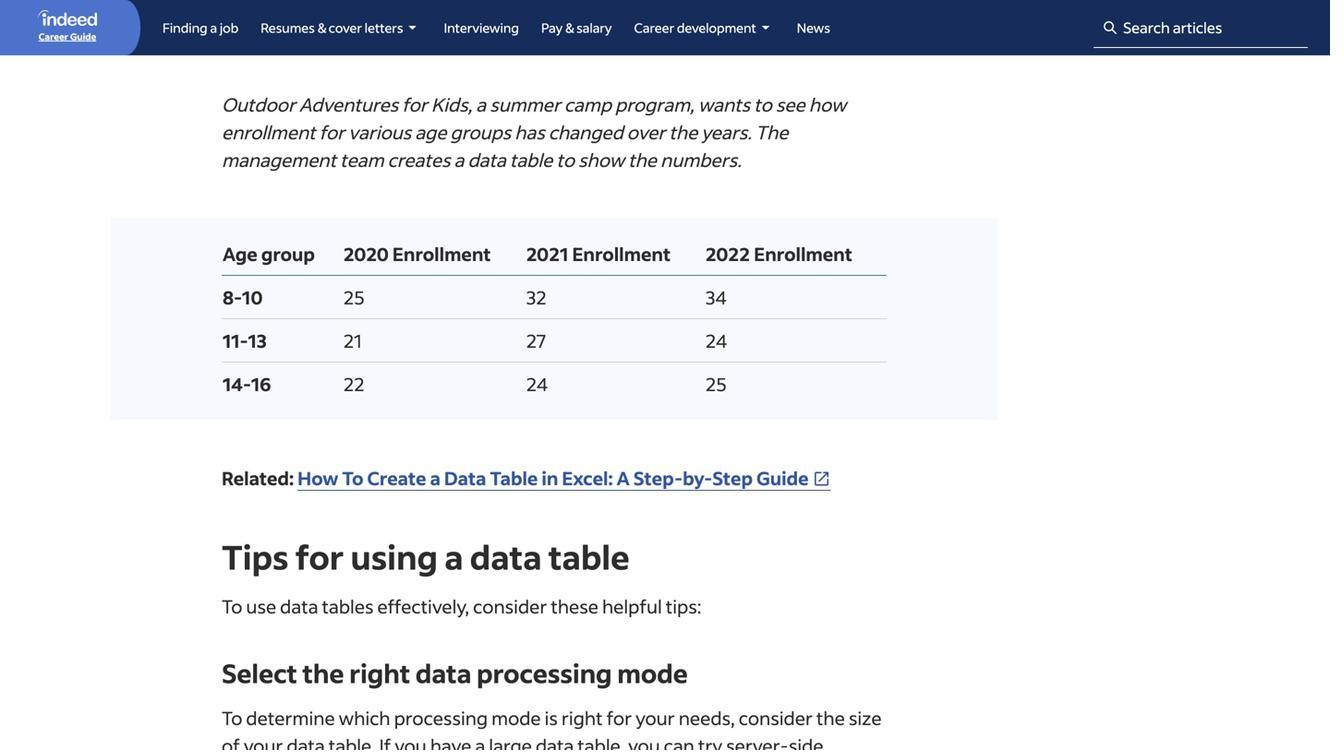Task type: describe. For each thing, give the bounding box(es) containing it.
changed
[[548, 120, 623, 144]]

0 vertical spatial processing
[[477, 657, 612, 691]]

kids,
[[431, 92, 472, 116]]

2 you from the left
[[628, 734, 660, 751]]

age
[[415, 120, 447, 144]]

22
[[343, 372, 365, 396]]

enrollment
[[222, 120, 316, 144]]

to for use
[[222, 595, 242, 619]]

to use data tables effectively, consider these helpful tips:
[[222, 595, 701, 619]]

data up 'have'
[[416, 657, 471, 691]]

groups
[[450, 120, 511, 144]]

is
[[545, 707, 558, 731]]

enrollment for 2021 enrollment
[[572, 242, 671, 266]]

using
[[351, 536, 438, 579]]

see
[[776, 92, 805, 116]]

2020
[[343, 242, 389, 266]]

0 vertical spatial guide
[[70, 30, 96, 42]]

data right use
[[280, 595, 318, 619]]

years.
[[701, 120, 752, 144]]

table inside outdoor adventures for kids, a summer camp program, wants to see how enrollment for various age groups has changed over the years. the management team creates a data table to show the numbers.
[[510, 148, 553, 172]]

age
[[223, 242, 258, 266]]

a down groups at the top left of the page
[[454, 148, 464, 172]]

0 vertical spatial 24
[[706, 329, 727, 353]]

1 vertical spatial table
[[548, 536, 630, 579]]

13
[[248, 329, 267, 353]]

14-16
[[223, 372, 271, 396]]

for up the tables at bottom left
[[295, 536, 344, 579]]

group
[[261, 242, 315, 266]]

career guide
[[39, 30, 96, 42]]

team
[[340, 148, 384, 172]]

data up to use data tables effectively, consider these helpful tips:
[[470, 536, 542, 579]]

the up numbers.
[[669, 120, 698, 144]]

tips:
[[666, 595, 701, 619]]

11-13
[[223, 329, 267, 353]]

processing inside to determine which processing mode is right for your needs, consider the size of your data table. if you have a large data table, you can try server-sid
[[394, 707, 488, 731]]

career development button
[[634, 7, 775, 48]]

if
[[379, 734, 391, 751]]

select the right data processing mode
[[222, 657, 688, 691]]

management
[[222, 148, 336, 172]]

finding a job link
[[163, 19, 239, 36]]

1 vertical spatial to
[[556, 148, 575, 172]]

21
[[343, 329, 362, 353]]

8-10
[[223, 285, 263, 310]]

career for career guide
[[39, 30, 68, 42]]

which
[[339, 707, 390, 731]]

27
[[526, 329, 546, 353]]

letters
[[365, 19, 403, 36]]

size
[[849, 707, 882, 731]]

pay
[[541, 19, 563, 36]]

have
[[430, 734, 471, 751]]

& for pay
[[565, 19, 574, 36]]

development
[[677, 19, 756, 36]]

2021
[[526, 242, 568, 266]]

2020 enrollment
[[343, 242, 491, 266]]

mode inside to determine which processing mode is right for your needs, consider the size of your data table. if you have a large data table, you can try server-sid
[[491, 707, 541, 731]]

right inside to determine which processing mode is right for your needs, consider the size of your data table. if you have a large data table, you can try server-sid
[[561, 707, 603, 731]]

to inside how to create a data table in excel: a step-by-step guide link
[[342, 467, 363, 491]]

14-
[[223, 372, 251, 396]]

0 vertical spatial consider
[[473, 595, 547, 619]]

pay & salary
[[541, 19, 612, 36]]

0 horizontal spatial 25
[[343, 285, 365, 310]]

use
[[246, 595, 276, 619]]

34
[[706, 285, 727, 310]]

step
[[712, 467, 753, 491]]

a left job
[[210, 19, 217, 36]]

job
[[220, 19, 239, 36]]

interviewing
[[444, 19, 519, 36]]

in
[[542, 467, 558, 491]]

has
[[515, 120, 545, 144]]

wants
[[698, 92, 750, 116]]

select
[[222, 657, 297, 691]]

effectively,
[[377, 595, 469, 619]]

news link
[[797, 19, 830, 36]]

over
[[627, 120, 665, 144]]

the down over
[[628, 148, 657, 172]]

for up age
[[402, 92, 427, 116]]

finding a job
[[163, 19, 239, 36]]

how to create a data table in excel: a step-by-step guide
[[298, 467, 809, 491]]

try
[[698, 734, 722, 751]]

resumes
[[261, 19, 315, 36]]

2021 enrollment
[[526, 242, 671, 266]]

step-
[[633, 467, 683, 491]]

outdoor
[[222, 92, 296, 116]]

the up determine
[[302, 657, 344, 691]]

resumes & cover letters
[[261, 19, 403, 36]]

a inside how to create a data table in excel: a step-by-step guide link
[[430, 467, 440, 491]]

2022 enrollment
[[706, 242, 852, 266]]



Task type: vqa. For each thing, say whether or not it's contained in the screenshot.


Task type: locate. For each thing, give the bounding box(es) containing it.
processing up is
[[477, 657, 612, 691]]

to up of
[[222, 707, 242, 731]]

consider left "these"
[[473, 595, 547, 619]]

a up to use data tables effectively, consider these helpful tips:
[[444, 536, 463, 579]]

enrollment for 2020 enrollment
[[392, 242, 491, 266]]

25 down 34
[[706, 372, 727, 396]]

related:
[[222, 467, 294, 491]]

server-
[[726, 734, 789, 751]]

data down groups at the top left of the page
[[468, 148, 506, 172]]

the
[[755, 120, 788, 144]]

indeed logo image
[[38, 10, 97, 27]]

camp
[[564, 92, 611, 116]]

& for resumes
[[317, 19, 326, 36]]

the inside to determine which processing mode is right for your needs, consider the size of your data table. if you have a large data table, you can try server-sid
[[816, 707, 845, 731]]

1 vertical spatial right
[[561, 707, 603, 731]]

age group
[[223, 242, 315, 266]]

table.
[[329, 734, 376, 751]]

for down adventures
[[319, 120, 345, 144]]

11-
[[223, 329, 248, 353]]

large
[[489, 734, 532, 751]]

how
[[298, 467, 338, 491]]

2 horizontal spatial enrollment
[[754, 242, 852, 266]]

guide right step
[[756, 467, 809, 491]]

for
[[402, 92, 427, 116], [319, 120, 345, 144], [295, 536, 344, 579], [606, 707, 632, 731]]

0 vertical spatial 25
[[343, 285, 365, 310]]

0 horizontal spatial right
[[349, 657, 410, 691]]

career for career development
[[634, 19, 674, 36]]

1 vertical spatial 25
[[706, 372, 727, 396]]

0 vertical spatial table
[[510, 148, 553, 172]]

guide down the indeed logo
[[70, 30, 96, 42]]

right up which
[[349, 657, 410, 691]]

you right if
[[395, 734, 427, 751]]

various
[[348, 120, 411, 144]]

data
[[444, 467, 486, 491]]

0 horizontal spatial career
[[39, 30, 68, 42]]

1 horizontal spatial &
[[565, 19, 574, 36]]

a right 'have'
[[475, 734, 485, 751]]

creates
[[388, 148, 450, 172]]

to determine which processing mode is right for your needs, consider the size of your data table. if you have a large data table, you can try server-sid
[[222, 707, 882, 751]]

pay & salary link
[[541, 19, 612, 36]]

0 vertical spatial to
[[754, 92, 772, 116]]

enrollment right 2021
[[572, 242, 671, 266]]

data down is
[[536, 734, 574, 751]]

10
[[242, 285, 263, 310]]

how to create a data table in excel: a step-by-step guide link
[[298, 467, 831, 491]]

1 horizontal spatial enrollment
[[572, 242, 671, 266]]

0 vertical spatial right
[[349, 657, 410, 691]]

you
[[395, 734, 427, 751], [628, 734, 660, 751]]

1 & from the left
[[317, 19, 326, 36]]

data down determine
[[287, 734, 325, 751]]

to inside to determine which processing mode is right for your needs, consider the size of your data table. if you have a large data table, you can try server-sid
[[222, 707, 242, 731]]

24 down 34
[[706, 329, 727, 353]]

tables
[[322, 595, 374, 619]]

you left can
[[628, 734, 660, 751]]

of
[[222, 734, 240, 751]]

tips for using a data table
[[222, 536, 630, 579]]

for inside to determine which processing mode is right for your needs, consider the size of your data table. if you have a large data table, you can try server-sid
[[606, 707, 632, 731]]

1 vertical spatial guide
[[756, 467, 809, 491]]

processing
[[477, 657, 612, 691], [394, 707, 488, 731]]

table,
[[578, 734, 624, 751]]

can
[[664, 734, 694, 751]]

data
[[468, 148, 506, 172], [470, 536, 542, 579], [280, 595, 318, 619], [416, 657, 471, 691], [287, 734, 325, 751], [536, 734, 574, 751]]

to right how
[[342, 467, 363, 491]]

& left cover
[[317, 19, 326, 36]]

0 horizontal spatial consider
[[473, 595, 547, 619]]

3 enrollment from the left
[[754, 242, 852, 266]]

salary
[[576, 19, 612, 36]]

create
[[367, 467, 426, 491]]

2 enrollment from the left
[[572, 242, 671, 266]]

None search field
[[1094, 7, 1308, 48]]

1 enrollment from the left
[[392, 242, 491, 266]]

how
[[809, 92, 846, 116]]

career inside dropdown button
[[634, 19, 674, 36]]

to left see
[[754, 92, 772, 116]]

1 horizontal spatial to
[[754, 92, 772, 116]]

to
[[754, 92, 772, 116], [556, 148, 575, 172]]

a left data
[[430, 467, 440, 491]]

right up table,
[[561, 707, 603, 731]]

1 vertical spatial 24
[[526, 372, 548, 396]]

1 horizontal spatial 24
[[706, 329, 727, 353]]

2 & from the left
[[565, 19, 574, 36]]

enrollment right 2022
[[754, 242, 852, 266]]

career right 'salary'
[[634, 19, 674, 36]]

excel:
[[562, 467, 613, 491]]

0 vertical spatial to
[[342, 467, 363, 491]]

table
[[490, 467, 538, 491]]

32
[[526, 285, 547, 310]]

0 horizontal spatial &
[[317, 19, 326, 36]]

your right of
[[244, 734, 283, 751]]

16
[[251, 372, 271, 396]]

1 horizontal spatial right
[[561, 707, 603, 731]]

processing up 'have'
[[394, 707, 488, 731]]

career down the indeed logo
[[39, 30, 68, 42]]

1 horizontal spatial your
[[636, 707, 675, 731]]

0 horizontal spatial enrollment
[[392, 242, 491, 266]]

24
[[706, 329, 727, 353], [526, 372, 548, 396]]

right
[[349, 657, 410, 691], [561, 707, 603, 731]]

to down 'changed'
[[556, 148, 575, 172]]

2 vertical spatial to
[[222, 707, 242, 731]]

career guide link
[[0, 0, 140, 55]]

needs,
[[679, 707, 735, 731]]

interviewing link
[[444, 19, 519, 36]]

determine
[[246, 707, 335, 731]]

0 horizontal spatial guide
[[70, 30, 96, 42]]

mode down helpful
[[617, 657, 688, 691]]

24 down 27
[[526, 372, 548, 396]]

enrollment right 2020
[[392, 242, 491, 266]]

the left the size
[[816, 707, 845, 731]]

1 vertical spatial consider
[[739, 707, 813, 731]]

table down has
[[510, 148, 553, 172]]

0 horizontal spatial your
[[244, 734, 283, 751]]

enrollment for 2022 enrollment
[[754, 242, 852, 266]]

resumes & cover letters button
[[261, 7, 422, 48]]

1 horizontal spatial consider
[[739, 707, 813, 731]]

1 vertical spatial processing
[[394, 707, 488, 731]]

by-
[[683, 467, 712, 491]]

cover
[[329, 19, 362, 36]]

helpful
[[602, 595, 662, 619]]

consider
[[473, 595, 547, 619], [739, 707, 813, 731]]

& inside dropdown button
[[317, 19, 326, 36]]

for up table,
[[606, 707, 632, 731]]

tips
[[222, 536, 289, 579]]

consider inside to determine which processing mode is right for your needs, consider the size of your data table. if you have a large data table, you can try server-sid
[[739, 707, 813, 731]]

table up "these"
[[548, 536, 630, 579]]

1 vertical spatial to
[[222, 595, 242, 619]]

a inside to determine which processing mode is right for your needs, consider the size of your data table. if you have a large data table, you can try server-sid
[[475, 734, 485, 751]]

0 vertical spatial mode
[[617, 657, 688, 691]]

data inside outdoor adventures for kids, a summer camp program, wants to see how enrollment for various age groups has changed over the years. the management team creates a data table to show the numbers.
[[468, 148, 506, 172]]

to for determine
[[222, 707, 242, 731]]

0 horizontal spatial you
[[395, 734, 427, 751]]

show
[[578, 148, 624, 172]]

consider up the server-
[[739, 707, 813, 731]]

a
[[210, 19, 217, 36], [476, 92, 486, 116], [454, 148, 464, 172], [430, 467, 440, 491], [444, 536, 463, 579], [475, 734, 485, 751]]

mode up 'large'
[[491, 707, 541, 731]]

0 vertical spatial your
[[636, 707, 675, 731]]

your up can
[[636, 707, 675, 731]]

& right pay on the left top of page
[[565, 19, 574, 36]]

1 vertical spatial mode
[[491, 707, 541, 731]]

2022
[[706, 242, 750, 266]]

0 horizontal spatial mode
[[491, 707, 541, 731]]

1 vertical spatial your
[[244, 734, 283, 751]]

1 you from the left
[[395, 734, 427, 751]]

0 horizontal spatial 24
[[526, 372, 548, 396]]

your
[[636, 707, 675, 731], [244, 734, 283, 751]]

Career Guide search bar search field
[[1119, 7, 1308, 48]]

these
[[551, 595, 598, 619]]

program,
[[615, 92, 694, 116]]

summer
[[490, 92, 561, 116]]

adventures
[[299, 92, 398, 116]]

finding
[[163, 19, 208, 36]]

8-
[[223, 285, 242, 310]]

1 horizontal spatial career
[[634, 19, 674, 36]]

a up groups at the top left of the page
[[476, 92, 486, 116]]

numbers.
[[660, 148, 742, 172]]

guide
[[70, 30, 96, 42], [756, 467, 809, 491]]

table
[[510, 148, 553, 172], [548, 536, 630, 579]]

1 horizontal spatial 25
[[706, 372, 727, 396]]

1 horizontal spatial guide
[[756, 467, 809, 491]]

1 horizontal spatial you
[[628, 734, 660, 751]]

0 horizontal spatial to
[[556, 148, 575, 172]]

1 horizontal spatial mode
[[617, 657, 688, 691]]

news
[[797, 19, 830, 36]]

to left use
[[222, 595, 242, 619]]

career development
[[634, 19, 756, 36]]

25 up 21
[[343, 285, 365, 310]]

a
[[617, 467, 630, 491]]



